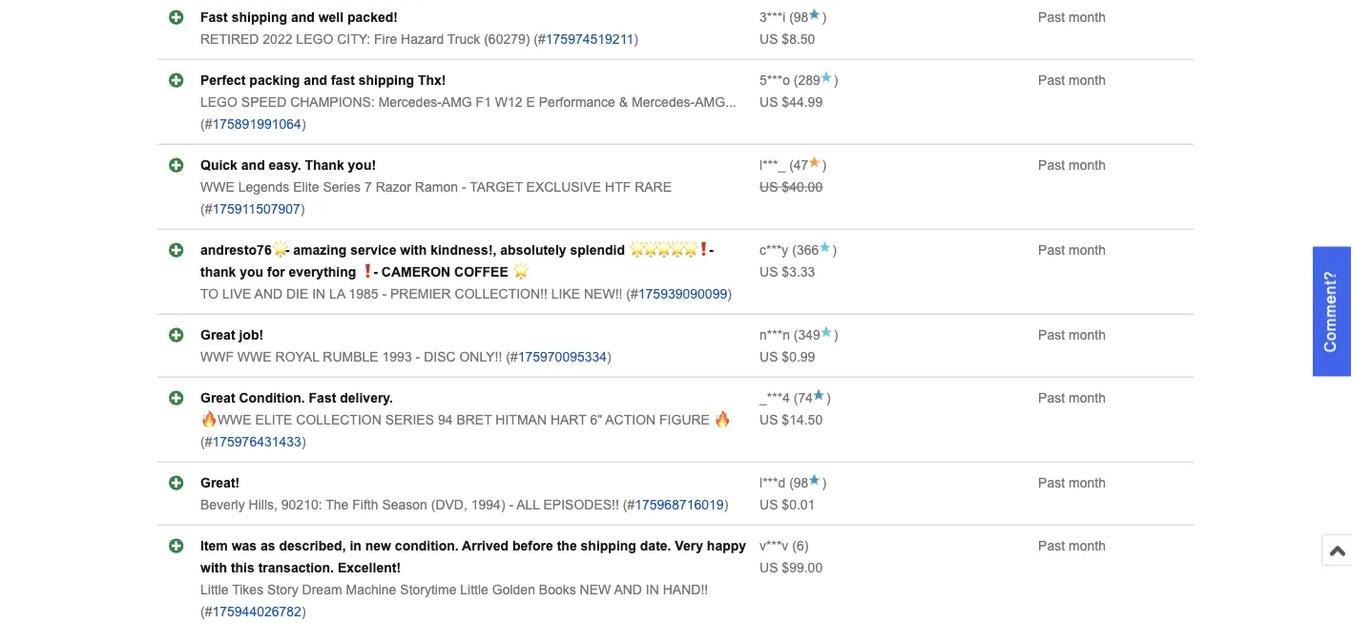 Task type: vqa. For each thing, say whether or not it's contained in the screenshot.


Task type: locate. For each thing, give the bounding box(es) containing it.
with
[[400, 243, 427, 257], [200, 560, 227, 575]]

2 past from the top
[[1039, 73, 1065, 88]]

2 feedback left by buyer. element from the top
[[760, 73, 790, 88]]

wwe inside wwe legends elite series 7 razor ramon - target exclusive htf rare (#
[[200, 180, 235, 194]]

dream
[[302, 582, 342, 597]]

- right 1985
[[382, 287, 387, 301]]

1 horizontal spatial little
[[460, 582, 489, 597]]

1 horizontal spatial 🔥
[[714, 413, 727, 427]]

amg
[[442, 95, 472, 109]]

6 feedback left by buyer. element from the top
[[760, 391, 790, 405]]

3 past month element from the top
[[1039, 158, 1106, 172]]

3 month from the top
[[1069, 158, 1106, 172]]

service
[[350, 243, 397, 257]]

past month for us $3.33
[[1039, 243, 1106, 257]]

feedback left by buyer. element for $0.01
[[760, 476, 786, 490]]

175974519211
[[546, 32, 634, 46]]

past month for us $8.50
[[1039, 10, 1106, 25]]

1 feedback left by buyer. element from the top
[[760, 10, 786, 25]]

0 vertical spatial ( 98
[[786, 10, 809, 25]]

story
[[267, 582, 298, 597]]

$0.99
[[782, 350, 816, 364]]

7 past month from the top
[[1039, 476, 1106, 490]]

like
[[551, 287, 580, 301]]

1 vertical spatial in
[[646, 582, 659, 597]]

cameron
[[382, 265, 451, 279]]

0 horizontal spatial and
[[254, 287, 283, 301]]

(# inside wwe legends elite series 7 razor ramon - target exclusive htf rare (#
[[200, 202, 212, 216]]

wwe up 175976431433 link
[[218, 413, 252, 427]]

$0.01
[[782, 497, 816, 512]]

6 past month element from the top
[[1039, 391, 1106, 405]]

perfect packing and fast shipping 
thx! element
[[200, 73, 446, 88]]

figure
[[660, 413, 710, 427]]

- inside andresto76🌟- amazing service with kindness!, absolutely splendid 🌟🌟🌟🌟🌟❗- thank you for everything ❗- cameron coffee 🌟 to live and die in la 1985 - premier collection!! like new!! (# 175939090099 )
[[382, 287, 387, 301]]

little
[[200, 582, 229, 597], [460, 582, 489, 597]]

great up wwf
[[200, 328, 235, 342]]

4 past from the top
[[1039, 243, 1065, 257]]

great job! wwf wwe royal rumble 1993 - disc only!! (# 175970095334 )
[[200, 328, 612, 364]]

feedback left by buyer. element for $44.99
[[760, 73, 790, 88]]

3 feedback left by buyer. element from the top
[[760, 158, 786, 172]]

city:
[[337, 32, 371, 46]]

feedback left by buyer. element up the us $0.01
[[760, 476, 786, 490]]

wwe inside great job! wwf wwe royal rumble 1993 - disc only!! (# 175970095334 )
[[238, 350, 272, 364]]

1 🔥 from the left
[[200, 413, 214, 427]]

1 us from the top
[[760, 32, 778, 46]]

great inside great job! wwf wwe royal rumble 1993 - disc only!! (# 175970095334 )
[[200, 328, 235, 342]]

feedback left by buyer. element containing 3***i
[[760, 10, 786, 25]]

1 vertical spatial and
[[304, 73, 327, 88]]

past month for us $14.50
[[1039, 391, 1106, 405]]

f1
[[476, 95, 492, 109]]

us for us $14.50
[[760, 413, 778, 427]]

( 98 for 3***i
[[786, 10, 809, 25]]

us down the c***y
[[760, 265, 778, 279]]

1 month from the top
[[1069, 10, 1106, 25]]

) inside great! beverly hills, 90210: the fifth season (dvd, 1994) - all episodes!! (# 175968716019 )
[[724, 497, 729, 512]]

feedback left by buyer. element up us $0.99
[[760, 328, 790, 342]]

5 past from the top
[[1039, 328, 1065, 342]]

98 up $8.50
[[794, 10, 809, 25]]

5 us from the top
[[760, 350, 778, 364]]

wwe down job! on the bottom left of the page
[[238, 350, 272, 364]]

175911507907 )
[[212, 202, 305, 216]]

(# inside andresto76🌟- amazing service with kindness!, absolutely splendid 🌟🌟🌟🌟🌟❗- thank you for everything ❗- cameron coffee 🌟 to live and die in la 1985 - premier collection!! like new!! (# 175939090099 )
[[626, 287, 638, 301]]

175891991064 )
[[212, 117, 306, 131]]

past
[[1039, 10, 1065, 25], [1039, 73, 1065, 88], [1039, 158, 1065, 172], [1039, 243, 1065, 257], [1039, 328, 1065, 342], [1039, 391, 1065, 405], [1039, 476, 1065, 490], [1039, 539, 1065, 553]]

5 past month element from the top
[[1039, 328, 1106, 342]]

feedback left by buyer. element up the 'us $3.33'
[[760, 243, 789, 257]]

7 past month element from the top
[[1039, 476, 1106, 490]]

(# inside fast shipping and well  packed! retired 2022 lego city: fire hazard truck (60279) (# 175974519211 )
[[534, 32, 546, 46]]

6 past month from the top
[[1039, 391, 1106, 405]]

1 past from the top
[[1039, 10, 1065, 25]]

with down item
[[200, 560, 227, 575]]

0 vertical spatial lego
[[296, 32, 333, 46]]

2 horizontal spatial shipping
[[581, 539, 637, 553]]

us down l***d
[[760, 497, 778, 512]]

the
[[326, 497, 349, 512]]

die
[[286, 287, 309, 301]]

all
[[517, 497, 540, 512]]

2 mercedes- from the left
[[632, 95, 695, 109]]

(# inside great job! wwf wwe royal rumble 1993 - disc only!! (# 175970095334 )
[[506, 350, 518, 364]]

3 us from the top
[[760, 180, 778, 194]]

lego inside lego speed champions: mercedes-amg f1 w12 e performance & mercedes-amg... (#
[[200, 95, 238, 109]]

past month
[[1039, 10, 1106, 25], [1039, 73, 1106, 88], [1039, 158, 1106, 172], [1039, 243, 1106, 257], [1039, 328, 1106, 342], [1039, 391, 1106, 405], [1039, 476, 1106, 490], [1039, 539, 1106, 553]]

6
[[797, 539, 804, 553]]

4 month from the top
[[1069, 243, 1106, 257]]

and left fast
[[304, 73, 327, 88]]

8 feedback left by buyer. element from the top
[[760, 539, 789, 553]]

( 349
[[790, 328, 821, 342]]

us down the 3***i
[[760, 32, 778, 46]]

us for us $3.33
[[760, 265, 778, 279]]

shipping
[[232, 10, 287, 25], [359, 73, 414, 88], [581, 539, 637, 553]]

1 vertical spatial 98
[[794, 476, 809, 490]]

shipping up "2022"
[[232, 10, 287, 25]]

0 horizontal spatial 🔥
[[200, 413, 214, 427]]

1 98 from the top
[[794, 10, 809, 25]]

1 horizontal spatial in
[[646, 582, 659, 597]]

7 feedback left by buyer. element from the top
[[760, 476, 786, 490]]

feedback left by buyer. element
[[760, 10, 786, 25], [760, 73, 790, 88], [760, 158, 786, 172], [760, 243, 789, 257], [760, 328, 790, 342], [760, 391, 790, 405], [760, 476, 786, 490], [760, 539, 789, 553]]

175944026782 )
[[212, 604, 306, 619]]

packing
[[249, 73, 300, 88]]

feedback left by buyer. element containing n***n
[[760, 328, 790, 342]]

( 47
[[786, 158, 809, 172]]

( right l***_
[[790, 158, 794, 172]]

- right ramon
[[462, 180, 466, 194]]

2 vertical spatial wwe
[[218, 413, 252, 427]]

mercedes- right &
[[632, 95, 695, 109]]

- inside great! beverly hills, 90210: the fifth season (dvd, 1994) - all episodes!! (# 175968716019 )
[[509, 497, 514, 512]]

great down wwf
[[200, 391, 235, 405]]

0 vertical spatial fast
[[200, 10, 228, 25]]

0 horizontal spatial little
[[200, 582, 229, 597]]

1 past month from the top
[[1039, 10, 1106, 25]]

and right new
[[614, 582, 642, 597]]

0 vertical spatial great
[[200, 328, 235, 342]]

new
[[580, 582, 611, 597]]

past month element for $40.00
[[1039, 158, 1106, 172]]

$99.00
[[782, 560, 823, 575]]

4 us from the top
[[760, 265, 778, 279]]

fast up collection
[[309, 391, 336, 405]]

2 vertical spatial shipping
[[581, 539, 637, 553]]

1 great from the top
[[200, 328, 235, 342]]

2 us from the top
[[760, 95, 778, 109]]

lego
[[296, 32, 333, 46], [200, 95, 238, 109]]

1 vertical spatial wwe
[[238, 350, 272, 364]]

- inside wwe legends elite series 7 razor ramon - target exclusive htf rare (#
[[462, 180, 466, 194]]

and inside fast shipping and well  packed! retired 2022 lego city: fire hazard truck (60279) (# 175974519211 )
[[291, 10, 315, 25]]

$44.99
[[782, 95, 823, 109]]

8 us from the top
[[760, 560, 778, 575]]

past for $3.33
[[1039, 243, 1065, 257]]

175976431433 link
[[212, 434, 302, 449]]

4 past month from the top
[[1039, 243, 1106, 257]]

feedback left by buyer. element up us $44.99
[[760, 73, 790, 88]]

1 horizontal spatial with
[[400, 243, 427, 257]]

past month element for $8.50
[[1039, 10, 1106, 25]]

lego speed champions: mercedes-amg f1 w12 e performance & mercedes-amg... (#
[[200, 95, 737, 131]]

🔥 wwe elite collection series 94 bret hitman hart 6" action figure 🔥 (#
[[200, 413, 727, 449]]

hitman
[[496, 413, 547, 427]]

month for $3.33
[[1069, 243, 1106, 257]]

us $44.99
[[760, 95, 823, 109]]

0 vertical spatial in
[[312, 287, 326, 301]]

shipping inside fast shipping and well  packed! retired 2022 lego city: fire hazard truck (60279) (# 175974519211 )
[[232, 10, 287, 25]]

6 past from the top
[[1039, 391, 1065, 405]]

in left la
[[312, 287, 326, 301]]

3 past from the top
[[1039, 158, 1065, 172]]

( for c***y
[[792, 243, 797, 257]]

) inside 'v***v ( 6 ) us $99.00'
[[804, 539, 809, 553]]

- inside great job! wwf wwe royal rumble 1993 - disc only!! (# 175970095334 )
[[416, 350, 420, 364]]

feedback left by buyer. element containing _***4
[[760, 391, 790, 405]]

6 us from the top
[[760, 413, 778, 427]]

feedback left by buyer. element containing l***_
[[760, 158, 786, 172]]

0 horizontal spatial fast
[[200, 10, 228, 25]]

excellent!
[[338, 560, 401, 575]]

) inside andresto76🌟- amazing service with kindness!, absolutely splendid 🌟🌟🌟🌟🌟❗- thank you for everything ❗- cameron coffee 🌟 to live and die in la 1985 - premier collection!! like new!! (# 175939090099 )
[[728, 287, 732, 301]]

us down n***n at the right of page
[[760, 350, 778, 364]]

0 horizontal spatial with
[[200, 560, 227, 575]]

lego inside fast shipping and well  packed! retired 2022 lego city: fire hazard truck (60279) (# 175974519211 )
[[296, 32, 333, 46]]

past for $0.01
[[1039, 476, 1065, 490]]

🔥
[[200, 413, 214, 427], [714, 413, 727, 427]]

hazard
[[401, 32, 444, 46]]

series
[[323, 180, 361, 194]]

1 horizontal spatial and
[[614, 582, 642, 597]]

feedback left by buyer. element up us $14.50
[[760, 391, 790, 405]]

175968716019 link
[[635, 497, 724, 512]]

175911507907
[[212, 202, 301, 216]]

shipping down fire
[[359, 73, 414, 88]]

la
[[329, 287, 345, 301]]

royal
[[275, 350, 319, 364]]

2 past month element from the top
[[1039, 73, 1106, 88]]

month for $44.99
[[1069, 73, 1106, 88]]

us down 5***o
[[760, 95, 778, 109]]

6 month from the top
[[1069, 391, 1106, 405]]

fifth
[[352, 497, 378, 512]]

( right the 3***i
[[790, 10, 794, 25]]

feedback left by buyer. element containing 5***o
[[760, 73, 790, 88]]

quick and easy.  thank you! element
[[200, 158, 376, 172]]

past month for us $0.99
[[1039, 328, 1106, 342]]

1 past month element from the top
[[1039, 10, 1106, 25]]

0 horizontal spatial lego
[[200, 95, 238, 109]]

2 98 from the top
[[794, 476, 809, 490]]

andresto76🌟- amazing service with kindness!, absolutely splendid 🌟🌟🌟🌟🌟❗- thank you for everything ❗- cameron coffee 🌟 to live and die in la 1985 - premier collection!! like new!! (# 175939090099 )
[[200, 243, 732, 301]]

7 past from the top
[[1039, 476, 1065, 490]]

collection!!
[[455, 287, 548, 301]]

past for $44.99
[[1039, 73, 1065, 88]]

2 ( 98 from the top
[[786, 476, 809, 490]]

98 for 3***i
[[794, 10, 809, 25]]

us for us $0.01
[[760, 497, 778, 512]]

elite
[[255, 413, 293, 427]]

0 vertical spatial shipping
[[232, 10, 287, 25]]

1 vertical spatial ( 98
[[786, 476, 809, 490]]

2 month from the top
[[1069, 73, 1106, 88]]

and inside little tikes story dream machine storytime little golden books new and in hand!! (#
[[614, 582, 642, 597]]

disc
[[424, 350, 456, 364]]

0 vertical spatial with
[[400, 243, 427, 257]]

month for $0.01
[[1069, 476, 1106, 490]]

0 vertical spatial and
[[291, 10, 315, 25]]

( right '_***4' at the bottom
[[794, 391, 798, 405]]

1 vertical spatial great
[[200, 391, 235, 405]]

5 past month from the top
[[1039, 328, 1106, 342]]

machine
[[346, 582, 397, 597]]

was
[[232, 539, 257, 553]]

little down item was as described, in new condition. arrived before the shipping date. very happy with this transaction. excellent!
[[460, 582, 489, 597]]

thx!
[[418, 73, 446, 88]]

us for us $8.50
[[760, 32, 778, 46]]

( 98 up $0.01
[[786, 476, 809, 490]]

( right n***n at the right of page
[[794, 328, 798, 342]]

e
[[526, 95, 535, 109]]

🔥 up 175976431433 link
[[200, 413, 214, 427]]

5 month from the top
[[1069, 328, 1106, 342]]

well
[[318, 10, 344, 25]]

past month for us $40.00
[[1039, 158, 1106, 172]]

with inside andresto76🌟- amazing service with kindness!, absolutely splendid 🌟🌟🌟🌟🌟❗- thank you for everything ❗- cameron coffee 🌟 to live and die in la 1985 - premier collection!! like new!! (# 175939090099 )
[[400, 243, 427, 257]]

(# inside great! beverly hills, 90210: the fifth season (dvd, 1994) - all episodes!! (# 175968716019 )
[[623, 497, 635, 512]]

described,
[[279, 539, 346, 553]]

lego down perfect
[[200, 95, 238, 109]]

hills,
[[249, 497, 278, 512]]

0 horizontal spatial shipping
[[232, 10, 287, 25]]

fast up 'retired'
[[200, 10, 228, 25]]

before
[[513, 539, 553, 553]]

( right l***d
[[790, 476, 794, 490]]

366
[[797, 243, 819, 257]]

1 horizontal spatial mercedes-
[[632, 95, 695, 109]]

_***4
[[760, 391, 790, 405]]

feedback left by buyer. element for $14.50
[[760, 391, 790, 405]]

1 vertical spatial and
[[614, 582, 642, 597]]

feedback left by buyer. element containing l***d
[[760, 476, 786, 490]]

item was as described, in new condition. arrived before the shipping date. very happy with this transaction. excellent! element
[[200, 539, 746, 575]]

1 horizontal spatial lego
[[296, 32, 333, 46]]

1 vertical spatial lego
[[200, 95, 238, 109]]

2 vertical spatial and
[[241, 158, 265, 172]]

with up 'cameron' at the left top
[[400, 243, 427, 257]]

rumble
[[323, 350, 379, 364]]

and down for
[[254, 287, 283, 301]]

us $14.50
[[760, 413, 823, 427]]

1 ( 98 from the top
[[786, 10, 809, 25]]

0 vertical spatial 98
[[794, 10, 809, 25]]

2 past month from the top
[[1039, 73, 1106, 88]]

us down '_***4' at the bottom
[[760, 413, 778, 427]]

- right 1993
[[416, 350, 420, 364]]

feedback left by buyer. element for $3.33
[[760, 243, 789, 257]]

( right the c***y
[[792, 243, 797, 257]]

7 us from the top
[[760, 497, 778, 512]]

4 feedback left by buyer. element from the top
[[760, 243, 789, 257]]

past month element for $0.01
[[1039, 476, 1106, 490]]

0 horizontal spatial mercedes-
[[379, 95, 442, 109]]

lego down fast shipping and well  packed! element
[[296, 32, 333, 46]]

( for l***d
[[790, 476, 794, 490]]

( 98 up $8.50
[[786, 10, 809, 25]]

us down l***_
[[760, 180, 778, 194]]

8 past from the top
[[1039, 539, 1065, 553]]

1993
[[382, 350, 412, 364]]

5 feedback left by buyer. element from the top
[[760, 328, 790, 342]]

feedback left by buyer. element left 6
[[760, 539, 789, 553]]

wwe down the quick
[[200, 180, 235, 194]]

this
[[231, 560, 255, 575]]

🔥 right figure
[[714, 413, 727, 427]]

past month element
[[1039, 10, 1106, 25], [1039, 73, 1106, 88], [1039, 158, 1106, 172], [1039, 243, 1106, 257], [1039, 328, 1106, 342], [1039, 391, 1106, 405], [1039, 476, 1106, 490], [1039, 539, 1106, 553]]

great condition. fast delivery. element
[[200, 391, 393, 405]]

8 month from the top
[[1069, 539, 1106, 553]]

0 vertical spatial wwe
[[200, 180, 235, 194]]

little left "tikes"
[[200, 582, 229, 597]]

0 vertical spatial and
[[254, 287, 283, 301]]

2 great from the top
[[200, 391, 235, 405]]

feedback left by buyer. element containing c***y
[[760, 243, 789, 257]]

in inside andresto76🌟- amazing service with kindness!, absolutely splendid 🌟🌟🌟🌟🌟❗- thank you for everything ❗- cameron coffee 🌟 to live and die in la 1985 - premier collection!! like new!! (# 175939090099 )
[[312, 287, 326, 301]]

us down v***v
[[760, 560, 778, 575]]

4 past month element from the top
[[1039, 243, 1106, 257]]

mercedes- down thx!
[[379, 95, 442, 109]]

- left all
[[509, 497, 514, 512]]

you
[[240, 265, 264, 279]]

shipping right the
[[581, 539, 637, 553]]

( right v***v
[[792, 539, 797, 553]]

truck
[[447, 32, 480, 46]]

us $0.99
[[760, 350, 816, 364]]

( right 5***o
[[794, 73, 798, 88]]

349
[[798, 328, 821, 342]]

(# inside little tikes story dream machine storytime little golden books new and in hand!! (#
[[200, 604, 212, 619]]

fast shipping and well  packed! element
[[200, 10, 398, 25]]

1 horizontal spatial shipping
[[359, 73, 414, 88]]

) inside great job! wwf wwe royal rumble 1993 - disc only!! (# 175970095334 )
[[607, 350, 612, 364]]

and up legends
[[241, 158, 265, 172]]

past for $40.00
[[1039, 158, 1065, 172]]

past for $8.50
[[1039, 10, 1065, 25]]

1 horizontal spatial fast
[[309, 391, 336, 405]]

( 289
[[790, 73, 821, 88]]

7 month from the top
[[1069, 476, 1106, 490]]

$8.50
[[782, 32, 816, 46]]

l***_
[[760, 158, 786, 172]]

feedback left by buyer. element left the 47 at the right of the page
[[760, 158, 786, 172]]

0 horizontal spatial in
[[312, 287, 326, 301]]

( 98 for l***d
[[786, 476, 809, 490]]

98 up $0.01
[[794, 476, 809, 490]]

and left "well"
[[291, 10, 315, 25]]

quick and easy.  thank you!
[[200, 158, 376, 172]]

1985
[[349, 287, 378, 301]]

kindness!,
[[431, 243, 497, 257]]

past month for us $0.01
[[1039, 476, 1106, 490]]

$14.50
[[782, 413, 823, 427]]

3 past month from the top
[[1039, 158, 1106, 172]]

1 vertical spatial with
[[200, 560, 227, 575]]

feedback left by buyer. element up us $8.50
[[760, 10, 786, 25]]

in left hand!!
[[646, 582, 659, 597]]

6"
[[590, 413, 602, 427]]



Task type: describe. For each thing, give the bounding box(es) containing it.
in inside little tikes story dream machine storytime little golden books new and in hand!! (#
[[646, 582, 659, 597]]

great for great job! wwf wwe royal rumble 1993 - disc only!! (# 175970095334 )
[[200, 328, 235, 342]]

item
[[200, 539, 228, 553]]

l***d
[[760, 476, 786, 490]]

great for great condition. fast delivery.
[[200, 391, 235, 405]]

legends
[[238, 180, 290, 194]]

3***i
[[760, 10, 786, 25]]

( for 5***o
[[794, 73, 798, 88]]

item was as described, in new condition. arrived before the shipping date. very happy with this transaction. excellent!
[[200, 539, 746, 575]]

8 past month from the top
[[1039, 539, 1106, 553]]

us for us $40.00
[[760, 180, 778, 194]]

(dvd,
[[431, 497, 468, 512]]

perfect packing and fast shipping  thx!
[[200, 73, 446, 88]]

past month element for $0.99
[[1039, 328, 1106, 342]]

$3.33
[[782, 265, 816, 279]]

great job! element
[[200, 328, 264, 342]]

fast shipping and well  packed! retired 2022 lego city: fire hazard truck (60279) (# 175974519211 )
[[200, 10, 638, 46]]

shipping inside item was as described, in new condition. arrived before the shipping date. very happy with this transaction. excellent!
[[581, 539, 637, 553]]

175939090099
[[638, 287, 728, 301]]

us for us $44.99
[[760, 95, 778, 109]]

action
[[605, 413, 656, 427]]

feedback left by buyer. element for $0.99
[[760, 328, 790, 342]]

n***n
[[760, 328, 790, 342]]

( for n***n
[[794, 328, 798, 342]]

7
[[365, 180, 372, 194]]

for
[[267, 265, 285, 279]]

season
[[382, 497, 427, 512]]

past month element for $14.50
[[1039, 391, 1106, 405]]

and for fast
[[304, 73, 327, 88]]

month for $40.00
[[1069, 158, 1106, 172]]

wwe inside 🔥 wwe elite collection series 94 bret hitman hart 6" action figure 🔥 (#
[[218, 413, 252, 427]]

past month for us $44.99
[[1039, 73, 1106, 88]]

( for _***4
[[794, 391, 798, 405]]

v***v
[[760, 539, 789, 553]]

175891991064
[[212, 117, 302, 131]]

v***v ( 6 ) us $99.00
[[760, 539, 823, 575]]

bret
[[457, 413, 492, 427]]

98 for l***d
[[794, 476, 809, 490]]

175944026782
[[212, 604, 302, 619]]

comment?
[[1322, 271, 1340, 353]]

arrived
[[462, 539, 509, 553]]

c***y
[[760, 243, 789, 257]]

) inside fast shipping and well  packed! retired 2022 lego city: fire hazard truck (60279) (# 175974519211 )
[[634, 32, 638, 46]]

us $40.00
[[760, 180, 823, 194]]

month for $14.50
[[1069, 391, 1106, 405]]

great condition. fast delivery.
[[200, 391, 393, 405]]

🌟
[[512, 265, 526, 279]]

hart
[[551, 413, 587, 427]]

comment? link
[[1313, 247, 1352, 377]]

great!
[[200, 476, 240, 490]]

&
[[619, 95, 628, 109]]

past for $0.99
[[1039, 328, 1065, 342]]

delivery.
[[340, 391, 393, 405]]

speed
[[241, 95, 287, 109]]

(# inside 🔥 wwe elite collection series 94 bret hitman hart 6" action figure 🔥 (#
[[200, 434, 212, 449]]

feedback left by buyer. element for $40.00
[[760, 158, 786, 172]]

us $0.01
[[760, 497, 816, 512]]

( for 3***i
[[790, 10, 794, 25]]

past month element for $3.33
[[1039, 243, 1106, 257]]

tikes
[[232, 582, 264, 597]]

feedback left by buyer. element containing v***v
[[760, 539, 789, 553]]

74
[[798, 391, 813, 405]]

🌟🌟🌟🌟🌟❗-
[[629, 243, 714, 257]]

andresto76🌟-
[[200, 243, 290, 257]]

past month element for $44.99
[[1039, 73, 1106, 88]]

easy.
[[269, 158, 301, 172]]

fire
[[374, 32, 397, 46]]

2 🔥 from the left
[[714, 413, 727, 427]]

(60279)
[[484, 32, 530, 46]]

very
[[675, 539, 703, 553]]

us inside 'v***v ( 6 ) us $99.00'
[[760, 560, 778, 575]]

with inside item was as described, in new condition. arrived before the shipping date. very happy with this transaction. excellent!
[[200, 560, 227, 575]]

175939090099 link
[[638, 287, 728, 301]]

little tikes story dream machine storytime little golden books new and in hand!! (#
[[200, 582, 708, 619]]

andresto76🌟- amazing service with kindness!, absolutely splendid 🌟🌟🌟🌟🌟❗- thank you for everything ❗- cameron coffee 🌟 element
[[200, 243, 714, 279]]

1 vertical spatial fast
[[309, 391, 336, 405]]

1994)
[[471, 497, 505, 512]]

everything
[[289, 265, 356, 279]]

htf
[[605, 180, 631, 194]]

175970095334
[[518, 350, 607, 364]]

you!
[[348, 158, 376, 172]]

hand!!
[[663, 582, 708, 597]]

47
[[794, 158, 809, 172]]

and for well
[[291, 10, 315, 25]]

1 little from the left
[[200, 582, 229, 597]]

rare
[[635, 180, 672, 194]]

great! beverly hills, 90210: the fifth season (dvd, 1994) - all episodes!! (# 175968716019 )
[[200, 476, 729, 512]]

champions:
[[290, 95, 375, 109]]

episodes!!
[[544, 497, 619, 512]]

splendid
[[570, 243, 625, 257]]

thank
[[200, 265, 236, 279]]

new
[[365, 539, 391, 553]]

series
[[385, 413, 434, 427]]

month for $8.50
[[1069, 10, 1106, 25]]

and inside andresto76🌟- amazing service with kindness!, absolutely splendid 🌟🌟🌟🌟🌟❗- thank you for everything ❗- cameron coffee 🌟 to live and die in la 1985 - premier collection!! like new!! (# 175939090099 )
[[254, 287, 283, 301]]

month for $0.99
[[1069, 328, 1106, 342]]

great! element
[[200, 476, 240, 490]]

( inside 'v***v ( 6 ) us $99.00'
[[792, 539, 797, 553]]

absolutely
[[500, 243, 567, 257]]

condition.
[[395, 539, 459, 553]]

fast inside fast shipping and well  packed! retired 2022 lego city: fire hazard truck (60279) (# 175974519211 )
[[200, 10, 228, 25]]

8 past month element from the top
[[1039, 539, 1106, 553]]

175970095334 link
[[518, 350, 607, 364]]

past for $14.50
[[1039, 391, 1065, 405]]

1 vertical spatial shipping
[[359, 73, 414, 88]]

ramon
[[415, 180, 458, 194]]

( for l***_
[[790, 158, 794, 172]]

retired
[[200, 32, 259, 46]]

feedback left by buyer. element for $8.50
[[760, 10, 786, 25]]

elite
[[293, 180, 319, 194]]

1 mercedes- from the left
[[379, 95, 442, 109]]

us for us $0.99
[[760, 350, 778, 364]]

2 little from the left
[[460, 582, 489, 597]]

fast
[[331, 73, 355, 88]]

(# inside lego speed champions: mercedes-amg f1 w12 e performance & mercedes-amg... (#
[[200, 117, 212, 131]]

date.
[[640, 539, 671, 553]]

only!!
[[460, 350, 502, 364]]



